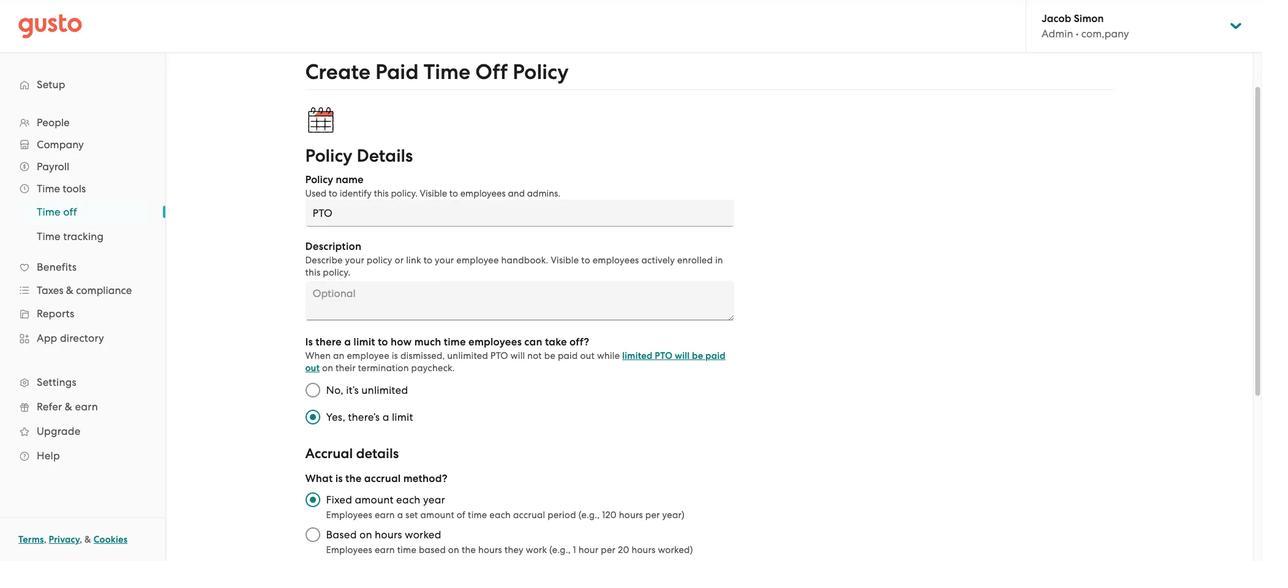 Task type: vqa. For each thing, say whether or not it's contained in the screenshot.
bottommost amount
yes



Task type: describe. For each thing, give the bounding box(es) containing it.
No, it's unlimited radio
[[299, 377, 326, 404]]

simon
[[1074, 12, 1105, 25]]

set
[[406, 510, 418, 521]]

payroll
[[37, 161, 69, 173]]

create paid time off policy
[[305, 59, 569, 85]]

app
[[37, 332, 57, 344]]

1 will from the left
[[511, 350, 525, 362]]

time tracking link
[[22, 225, 153, 248]]

link
[[406, 255, 421, 266]]

2 , from the left
[[80, 534, 82, 545]]

period
[[548, 510, 576, 521]]

2 vertical spatial &
[[85, 534, 91, 545]]

time for time off
[[37, 206, 61, 218]]

when an employee is dismissed, unlimited pto will not be paid out while
[[305, 350, 620, 362]]

hours right 20
[[632, 545, 656, 556]]

privacy
[[49, 534, 80, 545]]

on their termination paycheck.
[[320, 363, 455, 374]]

policy for name
[[305, 173, 333, 186]]

2 horizontal spatial on
[[448, 545, 460, 556]]

time for time tracking
[[37, 230, 61, 243]]

fixed amount each year
[[326, 494, 445, 506]]

terms link
[[18, 534, 44, 545]]

list containing time off
[[0, 200, 165, 249]]

time tracking
[[37, 230, 104, 243]]

this inside description describe your policy or link to your employee handbook. visible to employees actively enrolled in this policy.
[[305, 267, 321, 278]]

no, it's unlimited
[[326, 384, 408, 396]]

tools
[[63, 183, 86, 195]]

time for time tools
[[37, 183, 60, 195]]

paid
[[376, 59, 419, 85]]

limited pto will be paid out
[[305, 350, 726, 374]]

employees for based
[[326, 545, 373, 556]]

Fixed amount each year radio
[[299, 487, 326, 513]]

upgrade link
[[12, 420, 153, 442]]

accrual details
[[305, 445, 399, 462]]

terms , privacy , & cookies
[[18, 534, 128, 545]]

of
[[457, 510, 466, 521]]

1 vertical spatial amount
[[421, 510, 455, 521]]

1 vertical spatial the
[[462, 545, 476, 556]]

policy name used to identify this policy. visible to employees and admins.
[[305, 173, 561, 199]]

com,pany
[[1082, 28, 1130, 40]]

used
[[305, 188, 327, 199]]

1
[[573, 545, 577, 556]]

cookies button
[[94, 532, 128, 547]]

based
[[326, 529, 357, 541]]

1 vertical spatial time
[[468, 510, 487, 521]]

there's
[[348, 411, 380, 423]]

describe
[[305, 255, 343, 266]]

upgrade
[[37, 425, 81, 437]]

policy details
[[305, 145, 413, 167]]

what is the accrual method?
[[305, 472, 448, 485]]

limited pto will be paid out link
[[305, 350, 726, 374]]

earn inside refer & earn link
[[75, 401, 98, 413]]

year)
[[663, 510, 685, 521]]

work
[[526, 545, 547, 556]]

benefits link
[[12, 256, 153, 278]]

an
[[333, 350, 345, 362]]

gusto navigation element
[[0, 53, 165, 488]]

time tools
[[37, 183, 86, 195]]

company
[[37, 138, 84, 151]]

0 vertical spatial unlimited
[[448, 350, 488, 362]]

privacy link
[[49, 534, 80, 545]]

they
[[505, 545, 524, 556]]

reports link
[[12, 303, 153, 325]]

policy. inside description describe your policy or link to your employee handbook. visible to employees actively enrolled in this policy.
[[323, 267, 351, 278]]

can
[[525, 336, 543, 349]]

limit for there's
[[392, 411, 413, 423]]

earn for based
[[375, 545, 395, 556]]

120
[[602, 510, 617, 521]]

employees for fixed
[[326, 510, 373, 521]]

details
[[357, 145, 413, 167]]

limit for there
[[354, 336, 375, 349]]

admin
[[1042, 28, 1074, 40]]

earn for fixed
[[375, 510, 395, 521]]

settings
[[37, 376, 77, 388]]

based on hours worked
[[326, 529, 442, 541]]

refer & earn link
[[12, 396, 153, 418]]

name
[[336, 173, 364, 186]]

and
[[508, 188, 525, 199]]

description
[[305, 240, 362, 253]]

1 vertical spatial on
[[360, 529, 372, 541]]

off?
[[570, 336, 590, 349]]

2 vertical spatial time
[[397, 545, 417, 556]]

paycheck.
[[412, 363, 455, 374]]

& for earn
[[65, 401, 72, 413]]

limited
[[623, 350, 653, 362]]

0 horizontal spatial the
[[346, 472, 362, 485]]

hour
[[579, 545, 599, 556]]

a for there
[[344, 336, 351, 349]]

settings link
[[12, 371, 153, 393]]

1 vertical spatial unlimited
[[362, 384, 408, 396]]

off
[[63, 206, 77, 218]]

yes, there's a limit
[[326, 411, 413, 423]]

paid inside limited pto will be paid out
[[706, 350, 726, 362]]

dismissed,
[[401, 350, 445, 362]]

much
[[415, 336, 441, 349]]

what
[[305, 472, 333, 485]]

policy for details
[[305, 145, 353, 167]]

worked
[[405, 529, 442, 541]]



Task type: locate. For each thing, give the bounding box(es) containing it.
policy. down the details on the top
[[391, 188, 418, 199]]

hours left the worked
[[375, 529, 402, 541]]

out inside limited pto will be paid out
[[305, 363, 320, 374]]

0 horizontal spatial be
[[545, 350, 556, 362]]

hours left they
[[478, 545, 502, 556]]

worked)
[[658, 545, 693, 556]]

0 horizontal spatial per
[[601, 545, 616, 556]]

0 horizontal spatial employee
[[347, 350, 390, 362]]

policy.
[[391, 188, 418, 199], [323, 267, 351, 278]]

0 horizontal spatial unlimited
[[362, 384, 408, 396]]

payroll button
[[12, 156, 153, 178]]

0 horizontal spatial is
[[336, 472, 343, 485]]

a
[[344, 336, 351, 349], [383, 411, 389, 423], [397, 510, 403, 521]]

yes,
[[326, 411, 346, 423]]

your
[[345, 255, 365, 266], [435, 255, 454, 266]]

your right link
[[435, 255, 454, 266]]

0 horizontal spatial time
[[397, 545, 417, 556]]

each up 'employees earn time based on the hours they work (e.g., 1 hour per 20 hours worked)'
[[490, 510, 511, 521]]

create
[[305, 59, 371, 85]]

•
[[1076, 28, 1079, 40]]

employees inside "policy name used to identify this policy. visible to employees and admins."
[[461, 188, 506, 199]]

employees up limited pto will be paid out
[[469, 336, 522, 349]]

to
[[329, 188, 338, 199], [450, 188, 458, 199], [424, 255, 433, 266], [582, 255, 591, 266], [378, 336, 388, 349]]

employee left handbook.
[[457, 255, 499, 266]]

2 vertical spatial on
[[448, 545, 460, 556]]

0 horizontal spatial on
[[322, 363, 333, 374]]

is right what
[[336, 472, 343, 485]]

1 horizontal spatial each
[[490, 510, 511, 521]]

time tools button
[[12, 178, 153, 200]]

their
[[336, 363, 356, 374]]

2 your from the left
[[435, 255, 454, 266]]

2 vertical spatial policy
[[305, 173, 333, 186]]

& inside dropdown button
[[66, 284, 73, 297]]

a for earn
[[397, 510, 403, 521]]

0 vertical spatial employees
[[461, 188, 506, 199]]

people button
[[12, 112, 153, 134]]

list
[[0, 112, 165, 468], [0, 200, 165, 249]]

1 horizontal spatial (e.g.,
[[579, 510, 600, 521]]

0 horizontal spatial paid
[[558, 350, 578, 362]]

employee inside description describe your policy or link to your employee handbook. visible to employees actively enrolled in this policy.
[[457, 255, 499, 266]]

0 vertical spatial amount
[[355, 494, 394, 506]]

earn down based on hours worked
[[375, 545, 395, 556]]

1 horizontal spatial amount
[[421, 510, 455, 521]]

accrual
[[364, 472, 401, 485], [513, 510, 546, 521]]

hours right 120
[[619, 510, 643, 521]]

& for compliance
[[66, 284, 73, 297]]

(e.g., left '1'
[[550, 545, 571, 556]]

handbook.
[[502, 255, 549, 266]]

1 horizontal spatial this
[[374, 188, 389, 199]]

per
[[646, 510, 660, 521], [601, 545, 616, 556]]

actively
[[642, 255, 675, 266]]

earn down fixed amount each year
[[375, 510, 395, 521]]

is there a limit to how much time employees can take off?
[[305, 336, 590, 349]]

while
[[597, 350, 620, 362]]

2 will from the left
[[675, 350, 690, 362]]

this right identify
[[374, 188, 389, 199]]

be inside limited pto will be paid out
[[692, 350, 704, 362]]

how
[[391, 336, 412, 349]]

limit right the there's
[[392, 411, 413, 423]]

0 vertical spatial each
[[396, 494, 421, 506]]

0 horizontal spatial amount
[[355, 494, 394, 506]]

your left policy at the top left of page
[[345, 255, 365, 266]]

0 vertical spatial earn
[[75, 401, 98, 413]]

each up set
[[396, 494, 421, 506]]

1 vertical spatial per
[[601, 545, 616, 556]]

is
[[392, 350, 398, 362], [336, 472, 343, 485]]

1 employees from the top
[[326, 510, 373, 521]]

0 vertical spatial visible
[[420, 188, 447, 199]]

1 horizontal spatial the
[[462, 545, 476, 556]]

2 paid from the left
[[706, 350, 726, 362]]

0 vertical spatial out
[[580, 350, 595, 362]]

1 vertical spatial policy.
[[323, 267, 351, 278]]

app directory
[[37, 332, 104, 344]]

off
[[476, 59, 508, 85]]

a up an
[[344, 336, 351, 349]]

accrual left period
[[513, 510, 546, 521]]

time inside dropdown button
[[37, 183, 60, 195]]

1 horizontal spatial be
[[692, 350, 704, 362]]

2 employees from the top
[[326, 545, 373, 556]]

Yes, there's a limit radio
[[299, 404, 326, 431]]

0 vertical spatial employee
[[457, 255, 499, 266]]

2 vertical spatial earn
[[375, 545, 395, 556]]

1 horizontal spatial accrual
[[513, 510, 546, 521]]

in
[[716, 255, 724, 266]]

Policy name text field
[[305, 200, 734, 227]]

reports
[[37, 308, 74, 320]]

be down take
[[545, 350, 556, 362]]

0 vertical spatial time
[[444, 336, 466, 349]]

policy. inside "policy name used to identify this policy. visible to employees and admins."
[[391, 188, 418, 199]]

1 horizontal spatial visible
[[551, 255, 579, 266]]

employees down the 'based' in the bottom of the page
[[326, 545, 373, 556]]

termination
[[358, 363, 409, 374]]

& left cookies button
[[85, 534, 91, 545]]

Description text field
[[305, 281, 734, 320]]

0 vertical spatial the
[[346, 472, 362, 485]]

on right the 'based' in the bottom of the page
[[360, 529, 372, 541]]

take
[[545, 336, 567, 349]]

0 vertical spatial on
[[322, 363, 333, 374]]

earn down settings link
[[75, 401, 98, 413]]

employees left and
[[461, 188, 506, 199]]

this inside "policy name used to identify this policy. visible to employees and admins."
[[374, 188, 389, 199]]

1 vertical spatial employees
[[326, 545, 373, 556]]

1 vertical spatial this
[[305, 267, 321, 278]]

policy
[[367, 255, 393, 266]]

employee up termination
[[347, 350, 390, 362]]

will right limited
[[675, 350, 690, 362]]

2 list from the top
[[0, 200, 165, 249]]

1 vertical spatial (e.g.,
[[550, 545, 571, 556]]

setup link
[[12, 74, 153, 96]]

1 horizontal spatial a
[[383, 411, 389, 423]]

1 vertical spatial visible
[[551, 255, 579, 266]]

employees earn a set amount of time each accrual period (e.g., 120 hours per year)
[[326, 510, 685, 521]]

will inside limited pto will be paid out
[[675, 350, 690, 362]]

1 horizontal spatial time
[[444, 336, 466, 349]]

be
[[545, 350, 556, 362], [692, 350, 704, 362]]

there
[[316, 336, 342, 349]]

0 horizontal spatial visible
[[420, 188, 447, 199]]

1 vertical spatial policy
[[305, 145, 353, 167]]

fixed
[[326, 494, 352, 506]]

0 horizontal spatial out
[[305, 363, 320, 374]]

0 vertical spatial employees
[[326, 510, 373, 521]]

policy. down describe
[[323, 267, 351, 278]]

1 horizontal spatial employee
[[457, 255, 499, 266]]

employees left actively
[[593, 255, 639, 266]]

0 vertical spatial per
[[646, 510, 660, 521]]

2 horizontal spatial time
[[468, 510, 487, 521]]

1 paid from the left
[[558, 350, 578, 362]]

Based on hours worked radio
[[299, 521, 326, 548]]

0 vertical spatial policy
[[513, 59, 569, 85]]

it's
[[346, 384, 359, 396]]

employees earn time based on the hours they work (e.g., 1 hour per 20 hours worked)
[[326, 545, 693, 556]]

out down off?
[[580, 350, 595, 362]]

1 , from the left
[[44, 534, 46, 545]]

& right refer
[[65, 401, 72, 413]]

pto inside limited pto will be paid out
[[655, 350, 673, 362]]

people
[[37, 116, 70, 129]]

refer
[[37, 401, 62, 413]]

per left 20
[[601, 545, 616, 556]]

time up when an employee is dismissed, unlimited pto will not be paid out while
[[444, 336, 466, 349]]

0 horizontal spatial will
[[511, 350, 525, 362]]

& right taxes
[[66, 284, 73, 297]]

employees inside description describe your policy or link to your employee handbook. visible to employees actively enrolled in this policy.
[[593, 255, 639, 266]]

or
[[395, 255, 404, 266]]

taxes & compliance
[[37, 284, 132, 297]]

2 be from the left
[[692, 350, 704, 362]]

when
[[305, 350, 331, 362]]

compliance
[[76, 284, 132, 297]]

accrual up fixed amount each year
[[364, 472, 401, 485]]

20
[[618, 545, 630, 556]]

1 horizontal spatial is
[[392, 350, 398, 362]]

1 horizontal spatial will
[[675, 350, 690, 362]]

1 vertical spatial limit
[[392, 411, 413, 423]]

1 be from the left
[[545, 350, 556, 362]]

0 vertical spatial a
[[344, 336, 351, 349]]

this
[[374, 188, 389, 199], [305, 267, 321, 278]]

limit
[[354, 336, 375, 349], [392, 411, 413, 423]]

2 horizontal spatial a
[[397, 510, 403, 521]]

per left year)
[[646, 510, 660, 521]]

is up on their termination paycheck.
[[392, 350, 398, 362]]

employees
[[326, 510, 373, 521], [326, 545, 373, 556]]

year
[[423, 494, 445, 506]]

time down the worked
[[397, 545, 417, 556]]

help
[[37, 450, 60, 462]]

the down 'of' at the bottom left
[[462, 545, 476, 556]]

time right 'of' at the bottom left
[[468, 510, 487, 521]]

0 vertical spatial limit
[[354, 336, 375, 349]]

1 your from the left
[[345, 255, 365, 266]]

0 horizontal spatial accrual
[[364, 472, 401, 485]]

1 vertical spatial employee
[[347, 350, 390, 362]]

policy
[[513, 59, 569, 85], [305, 145, 353, 167], [305, 173, 333, 186]]

1 vertical spatial each
[[490, 510, 511, 521]]

0 vertical spatial accrual
[[364, 472, 401, 485]]

2 pto from the left
[[655, 350, 673, 362]]

0 horizontal spatial ,
[[44, 534, 46, 545]]

2 vertical spatial employees
[[469, 336, 522, 349]]

0 vertical spatial this
[[374, 188, 389, 199]]

help link
[[12, 445, 153, 467]]

0 horizontal spatial limit
[[354, 336, 375, 349]]

on right based
[[448, 545, 460, 556]]

method?
[[404, 472, 448, 485]]

based
[[419, 545, 446, 556]]

1 vertical spatial employees
[[593, 255, 639, 266]]

&
[[66, 284, 73, 297], [65, 401, 72, 413], [85, 534, 91, 545]]

1 vertical spatial a
[[383, 411, 389, 423]]

0 horizontal spatial policy.
[[323, 267, 351, 278]]

admins.
[[527, 188, 561, 199]]

(e.g., left 120
[[579, 510, 600, 521]]

amount
[[355, 494, 394, 506], [421, 510, 455, 521]]

1 list from the top
[[0, 112, 165, 468]]

the
[[346, 472, 362, 485], [462, 545, 476, 556]]

policy up used
[[305, 173, 333, 186]]

1 vertical spatial out
[[305, 363, 320, 374]]

0 vertical spatial policy.
[[391, 188, 418, 199]]

will left not
[[511, 350, 525, 362]]

1 horizontal spatial ,
[[80, 534, 82, 545]]

out down when
[[305, 363, 320, 374]]

1 vertical spatial &
[[65, 401, 72, 413]]

unlimited down termination
[[362, 384, 408, 396]]

identify
[[340, 188, 372, 199]]

list containing people
[[0, 112, 165, 468]]

not
[[528, 350, 542, 362]]

0 vertical spatial (e.g.,
[[579, 510, 600, 521]]

0 horizontal spatial each
[[396, 494, 421, 506]]

amount down what is the accrual method?
[[355, 494, 394, 506]]

directory
[[60, 332, 104, 344]]

1 horizontal spatial pto
[[655, 350, 673, 362]]

0 horizontal spatial (e.g.,
[[550, 545, 571, 556]]

unlimited down the is there a limit to how much time employees can take off?
[[448, 350, 488, 362]]

policy up name
[[305, 145, 353, 167]]

1 horizontal spatial unlimited
[[448, 350, 488, 362]]

0 vertical spatial &
[[66, 284, 73, 297]]

1 horizontal spatial out
[[580, 350, 595, 362]]

1 horizontal spatial your
[[435, 255, 454, 266]]

visible inside "policy name used to identify this policy. visible to employees and admins."
[[420, 188, 447, 199]]

accrual
[[305, 445, 353, 462]]

be right limited
[[692, 350, 704, 362]]

employees down fixed
[[326, 510, 373, 521]]

2 vertical spatial a
[[397, 510, 403, 521]]

app directory link
[[12, 327, 153, 349]]

1 horizontal spatial on
[[360, 529, 372, 541]]

setup
[[37, 78, 65, 91]]

1 horizontal spatial limit
[[392, 411, 413, 423]]

jacob
[[1042, 12, 1072, 25]]

on down when
[[322, 363, 333, 374]]

each
[[396, 494, 421, 506], [490, 510, 511, 521]]

1 horizontal spatial per
[[646, 510, 660, 521]]

0 vertical spatial is
[[392, 350, 398, 362]]

amount down year
[[421, 510, 455, 521]]

1 vertical spatial earn
[[375, 510, 395, 521]]

policy inside "policy name used to identify this policy. visible to employees and admins."
[[305, 173, 333, 186]]

paid
[[558, 350, 578, 362], [706, 350, 726, 362]]

, left cookies button
[[80, 534, 82, 545]]

0 horizontal spatial this
[[305, 267, 321, 278]]

is
[[305, 336, 313, 349]]

employees
[[461, 188, 506, 199], [593, 255, 639, 266], [469, 336, 522, 349]]

policy right off
[[513, 59, 569, 85]]

a right the there's
[[383, 411, 389, 423]]

pto left not
[[491, 350, 508, 362]]

a left set
[[397, 510, 403, 521]]

a for there's
[[383, 411, 389, 423]]

1 vertical spatial is
[[336, 472, 343, 485]]

visible inside description describe your policy or link to your employee handbook. visible to employees actively enrolled in this policy.
[[551, 255, 579, 266]]

jacob simon admin • com,pany
[[1042, 12, 1130, 40]]

1 vertical spatial accrual
[[513, 510, 546, 521]]

pto right limited
[[655, 350, 673, 362]]

the down accrual details
[[346, 472, 362, 485]]

0 horizontal spatial your
[[345, 255, 365, 266]]

home image
[[18, 14, 82, 38]]

benefits
[[37, 261, 77, 273]]

, left privacy
[[44, 534, 46, 545]]

limit up their
[[354, 336, 375, 349]]

pto
[[491, 350, 508, 362], [655, 350, 673, 362]]

1 pto from the left
[[491, 350, 508, 362]]

0 horizontal spatial pto
[[491, 350, 508, 362]]

1 horizontal spatial paid
[[706, 350, 726, 362]]

this down describe
[[305, 267, 321, 278]]

on
[[322, 363, 333, 374], [360, 529, 372, 541], [448, 545, 460, 556]]

1 horizontal spatial policy.
[[391, 188, 418, 199]]

0 horizontal spatial a
[[344, 336, 351, 349]]

will
[[511, 350, 525, 362], [675, 350, 690, 362]]

terms
[[18, 534, 44, 545]]



